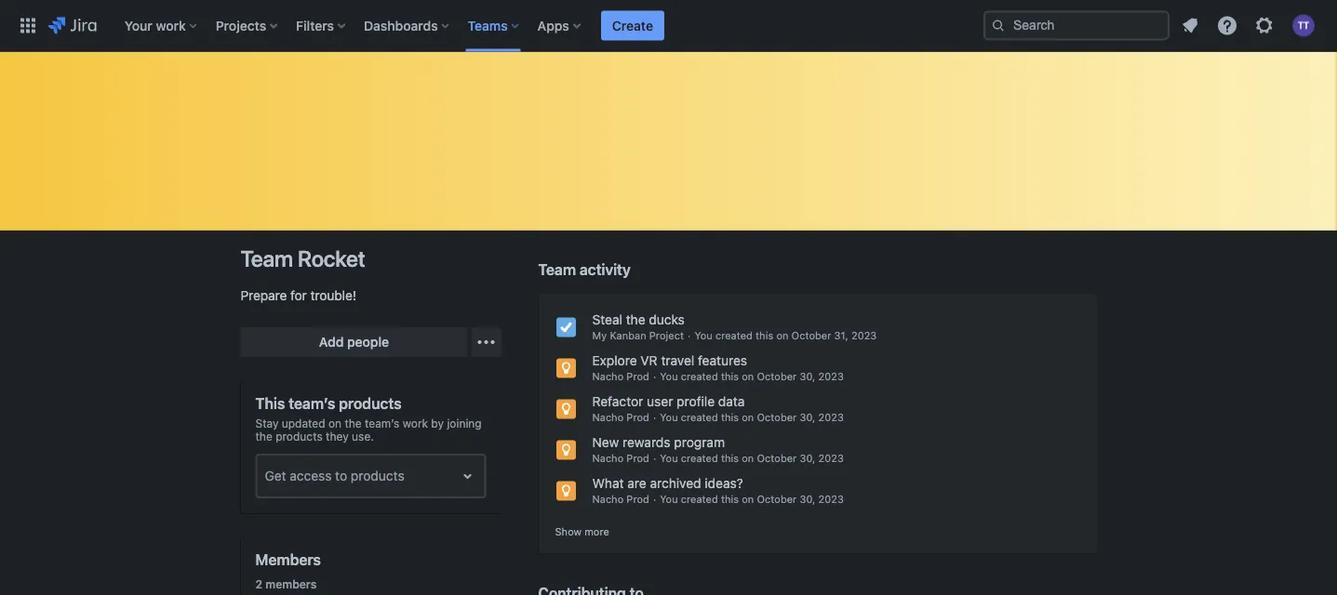 Task type: locate. For each thing, give the bounding box(es) containing it.
on for refactor user profile data
[[742, 412, 754, 424]]

on up the data
[[742, 371, 754, 383]]

prod for vr
[[627, 371, 649, 383]]

1 you created this on october 30, 2023 from the top
[[660, 371, 844, 383]]

you created this on october 30, 2023 down ideas?
[[660, 494, 844, 506]]

products right to
[[351, 469, 405, 484]]

nacho prod down explore
[[592, 371, 649, 383]]

this down features
[[721, 371, 739, 383]]

30,
[[800, 371, 816, 383], [800, 412, 816, 424], [800, 453, 816, 465], [800, 494, 816, 506]]

your profile and settings image
[[1293, 14, 1315, 37]]

jira image
[[48, 14, 97, 37], [48, 14, 97, 37]]

team
[[241, 246, 293, 272], [538, 261, 576, 279]]

created up profile
[[681, 371, 718, 383]]

this left 31,
[[756, 330, 774, 342]]

project
[[649, 330, 684, 342]]

30, for ideas?
[[800, 494, 816, 506]]

work left by
[[403, 417, 428, 430]]

team rocket
[[241, 246, 365, 272]]

0 vertical spatial work
[[156, 18, 186, 33]]

this down ideas?
[[721, 494, 739, 506]]

1 vertical spatial team's
[[365, 417, 400, 430]]

2023
[[851, 330, 877, 342], [818, 371, 844, 383], [818, 412, 844, 424], [818, 453, 844, 465], [818, 494, 844, 506]]

nacho down what
[[592, 494, 624, 506]]

created for ducks
[[716, 330, 753, 342]]

on for new rewards program
[[742, 453, 754, 465]]

31,
[[834, 330, 849, 342]]

prod for user
[[627, 412, 649, 424]]

1 vertical spatial work
[[403, 417, 428, 430]]

this
[[756, 330, 774, 342], [721, 371, 739, 383], [721, 412, 739, 424], [721, 453, 739, 465], [721, 494, 739, 506]]

steal
[[592, 312, 623, 328]]

created down archived
[[681, 494, 718, 506]]

created down program
[[681, 453, 718, 465]]

you created this on october 30, 2023 up the data
[[660, 371, 844, 383]]

october for data
[[757, 412, 797, 424]]

work
[[156, 18, 186, 33], [403, 417, 428, 430]]

products up the use. in the left of the page
[[339, 395, 402, 413]]

this for ideas?
[[721, 494, 739, 506]]

team activity
[[538, 261, 631, 279]]

they
[[326, 430, 349, 443]]

you for ducks
[[695, 330, 713, 342]]

0 horizontal spatial team
[[241, 246, 293, 272]]

you for profile
[[660, 412, 678, 424]]

nacho down new
[[592, 453, 624, 465]]

team up the prepare
[[241, 246, 293, 272]]

profile
[[677, 394, 715, 409]]

prod
[[627, 371, 649, 383], [627, 412, 649, 424], [627, 453, 649, 465], [627, 494, 649, 506]]

nacho prod down new
[[592, 453, 649, 465]]

apps button
[[532, 11, 588, 40]]

the up my kanban project
[[626, 312, 645, 328]]

nacho for new
[[592, 453, 624, 465]]

the down this
[[255, 430, 272, 443]]

the right updated
[[345, 417, 362, 430]]

1 30, from the top
[[800, 371, 816, 383]]

created
[[716, 330, 753, 342], [681, 371, 718, 383], [681, 412, 718, 424], [681, 453, 718, 465], [681, 494, 718, 506]]

team left activity
[[538, 261, 576, 279]]

nacho prod down refactor
[[592, 412, 649, 424]]

banner
[[0, 0, 1337, 52]]

2 vertical spatial products
[[351, 469, 405, 484]]

work right your
[[156, 18, 186, 33]]

1 horizontal spatial work
[[403, 417, 428, 430]]

team's right they
[[365, 417, 400, 430]]

prod down vr
[[627, 371, 649, 383]]

show more link
[[555, 525, 609, 540]]

search image
[[991, 18, 1006, 33]]

2 prod from the top
[[627, 412, 649, 424]]

on
[[777, 330, 789, 342], [742, 371, 754, 383], [742, 412, 754, 424], [328, 417, 342, 430], [742, 453, 754, 465], [742, 494, 754, 506]]

you created this on october 30, 2023 down the data
[[660, 412, 844, 424]]

created up features
[[716, 330, 753, 342]]

teams
[[468, 18, 508, 33]]

nacho for refactor
[[592, 412, 624, 424]]

october
[[792, 330, 831, 342], [757, 371, 797, 383], [757, 412, 797, 424], [757, 453, 797, 465], [757, 494, 797, 506]]

4 30, from the top
[[800, 494, 816, 506]]

nacho down refactor
[[592, 412, 624, 424]]

4 you created this on october 30, 2023 from the top
[[660, 494, 844, 506]]

create
[[612, 18, 653, 33]]

on left the use. in the left of the page
[[328, 417, 342, 430]]

rewards
[[623, 435, 671, 450]]

nacho prod for explore
[[592, 371, 649, 383]]

you down the what are archived ideas?
[[660, 494, 678, 506]]

nacho down explore
[[592, 371, 624, 383]]

prod down rewards
[[627, 453, 649, 465]]

prod for are
[[627, 494, 649, 506]]

use.
[[352, 430, 374, 443]]

nacho prod down what
[[592, 494, 649, 506]]

steal the ducks
[[592, 312, 685, 328]]

nacho prod for what
[[592, 494, 649, 506]]

1 prod from the top
[[627, 371, 649, 383]]

dashboards button
[[358, 11, 457, 40]]

30, for data
[[800, 412, 816, 424]]

products
[[339, 395, 402, 413], [276, 430, 323, 443], [351, 469, 405, 484]]

prepare
[[241, 288, 287, 303]]

0 horizontal spatial work
[[156, 18, 186, 33]]

you down refactor user profile data on the bottom
[[660, 412, 678, 424]]

on left 31,
[[777, 330, 789, 342]]

2 nacho from the top
[[592, 412, 624, 424]]

you created this on october 30, 2023 for ideas?
[[660, 494, 844, 506]]

this team's products stay updated on the team's work by joining the products they use.
[[255, 395, 482, 443]]

you
[[695, 330, 713, 342], [660, 371, 678, 383], [660, 412, 678, 424], [660, 453, 678, 465], [660, 494, 678, 506]]

prepare for trouble!
[[241, 288, 356, 303]]

vr
[[641, 353, 658, 369]]

nacho for explore
[[592, 371, 624, 383]]

the
[[626, 312, 645, 328], [345, 417, 362, 430], [255, 430, 272, 443]]

3 nacho from the top
[[592, 453, 624, 465]]

nacho
[[592, 371, 624, 383], [592, 412, 624, 424], [592, 453, 624, 465], [592, 494, 624, 506]]

created down profile
[[681, 412, 718, 424]]

trouble!
[[310, 288, 356, 303]]

you up features
[[695, 330, 713, 342]]

notifications image
[[1179, 14, 1201, 37]]

this down the data
[[721, 412, 739, 424]]

prod down are
[[627, 494, 649, 506]]

what
[[592, 476, 624, 491]]

people
[[347, 335, 389, 350]]

3 prod from the top
[[627, 453, 649, 465]]

my
[[592, 330, 607, 342]]

0 vertical spatial team's
[[289, 395, 335, 413]]

4 prod from the top
[[627, 494, 649, 506]]

access
[[290, 469, 332, 484]]

nacho prod
[[592, 371, 649, 383], [592, 412, 649, 424], [592, 453, 649, 465], [592, 494, 649, 506]]

created for profile
[[681, 412, 718, 424]]

prod down refactor
[[627, 412, 649, 424]]

add people button
[[241, 328, 468, 357]]

kanban
[[610, 330, 646, 342]]

updated
[[282, 417, 325, 430]]

on for explore vr travel features
[[742, 371, 754, 383]]

1 nacho prod from the top
[[592, 371, 649, 383]]

4 nacho prod from the top
[[592, 494, 649, 506]]

2023 for data
[[818, 412, 844, 424]]

you down new rewards program
[[660, 453, 678, 465]]

1 horizontal spatial team
[[538, 261, 576, 279]]

for
[[290, 288, 307, 303]]

products left they
[[276, 430, 323, 443]]

2 you created this on october 30, 2023 from the top
[[660, 412, 844, 424]]

nacho prod for new
[[592, 453, 649, 465]]

team's up updated
[[289, 395, 335, 413]]

you created this on october 30, 2023 for features
[[660, 371, 844, 383]]

your work button
[[119, 11, 204, 40]]

2 30, from the top
[[800, 412, 816, 424]]

help image
[[1216, 14, 1239, 37]]

2 nacho prod from the top
[[592, 412, 649, 424]]

on up ideas?
[[742, 453, 754, 465]]

team's
[[289, 395, 335, 413], [365, 417, 400, 430]]

teams button
[[462, 11, 526, 40]]

on down ideas?
[[742, 494, 754, 506]]

you created this on october 30, 2023 up ideas?
[[660, 453, 844, 465]]

4 nacho from the top
[[592, 494, 624, 506]]

this for features
[[721, 371, 739, 383]]

show more
[[555, 526, 609, 538]]

members 2 members
[[255, 551, 321, 591]]

you created this on october 30, 2023
[[660, 371, 844, 383], [660, 412, 844, 424], [660, 453, 844, 465], [660, 494, 844, 506]]

you down explore vr travel features
[[660, 371, 678, 383]]

3 nacho prod from the top
[[592, 453, 649, 465]]

on down the data
[[742, 412, 754, 424]]

1 nacho from the top
[[592, 371, 624, 383]]

create button
[[601, 11, 664, 40]]



Task type: vqa. For each thing, say whether or not it's contained in the screenshot.
updated
yes



Task type: describe. For each thing, give the bounding box(es) containing it.
3 30, from the top
[[800, 453, 816, 465]]

you for program
[[660, 453, 678, 465]]

october for features
[[757, 371, 797, 383]]

3 you created this on october 30, 2023 from the top
[[660, 453, 844, 465]]

explore
[[592, 353, 637, 369]]

features
[[698, 353, 747, 369]]

team for team rocket
[[241, 246, 293, 272]]

your work
[[124, 18, 186, 33]]

user
[[647, 394, 673, 409]]

on for steal the ducks
[[777, 330, 789, 342]]

2
[[255, 578, 262, 591]]

october for ideas?
[[757, 494, 797, 506]]

ideas?
[[705, 476, 743, 491]]

1 vertical spatial products
[[276, 430, 323, 443]]

get
[[265, 469, 286, 484]]

you created this on october 31, 2023
[[695, 330, 877, 342]]

you created this on october 30, 2023 for data
[[660, 412, 844, 424]]

ducks
[[649, 312, 685, 328]]

work inside this team's products stay updated on the team's work by joining the products they use.
[[403, 417, 428, 430]]

travel
[[661, 353, 695, 369]]

members
[[255, 551, 321, 569]]

apps
[[538, 18, 569, 33]]

to
[[335, 469, 347, 484]]

appswitcher icon image
[[17, 14, 39, 37]]

nacho for what
[[592, 494, 624, 506]]

archived
[[650, 476, 701, 491]]

on for what are archived ideas?
[[742, 494, 754, 506]]

team for team activity
[[538, 261, 576, 279]]

explore vr travel features
[[592, 353, 747, 369]]

30, for features
[[800, 371, 816, 383]]

data
[[718, 394, 745, 409]]

your
[[124, 18, 152, 33]]

stay
[[255, 417, 279, 430]]

0 vertical spatial products
[[339, 395, 402, 413]]

actions image
[[475, 331, 497, 354]]

prod for rewards
[[627, 453, 649, 465]]

settings image
[[1254, 14, 1276, 37]]

banner containing your work
[[0, 0, 1337, 52]]

rocket
[[298, 246, 365, 272]]

this
[[255, 395, 285, 413]]

2023 for features
[[818, 371, 844, 383]]

my kanban project
[[592, 330, 684, 342]]

0 horizontal spatial team's
[[289, 395, 335, 413]]

primary element
[[11, 0, 984, 52]]

refactor user profile data
[[592, 394, 745, 409]]

projects button
[[210, 11, 285, 40]]

program
[[674, 435, 725, 450]]

created for archived
[[681, 494, 718, 506]]

refactor
[[592, 394, 643, 409]]

Search field
[[984, 11, 1170, 40]]

dashboards
[[364, 18, 438, 33]]

work inside dropdown button
[[156, 18, 186, 33]]

add
[[319, 335, 344, 350]]

new rewards program
[[592, 435, 725, 450]]

more
[[585, 526, 609, 538]]

this for data
[[721, 412, 739, 424]]

1 horizontal spatial the
[[345, 417, 362, 430]]

2 horizontal spatial the
[[626, 312, 645, 328]]

you for travel
[[660, 371, 678, 383]]

created for travel
[[681, 371, 718, 383]]

what are archived ideas?
[[592, 476, 743, 491]]

filters
[[296, 18, 334, 33]]

members
[[265, 578, 317, 591]]

are
[[628, 476, 647, 491]]

on inside this team's products stay updated on the team's work by joining the products they use.
[[328, 417, 342, 430]]

add people
[[319, 335, 389, 350]]

new
[[592, 435, 619, 450]]

open image
[[456, 465, 479, 488]]

by
[[431, 417, 444, 430]]

activity
[[580, 261, 631, 279]]

show
[[555, 526, 582, 538]]

get access to products
[[265, 469, 405, 484]]

projects
[[216, 18, 266, 33]]

joining
[[447, 417, 482, 430]]

1 horizontal spatial team's
[[365, 417, 400, 430]]

this up ideas?
[[721, 453, 739, 465]]

created for program
[[681, 453, 718, 465]]

you for archived
[[660, 494, 678, 506]]

nacho prod for refactor
[[592, 412, 649, 424]]

2023 for ideas?
[[818, 494, 844, 506]]

0 horizontal spatial the
[[255, 430, 272, 443]]

filters button
[[290, 11, 353, 40]]



